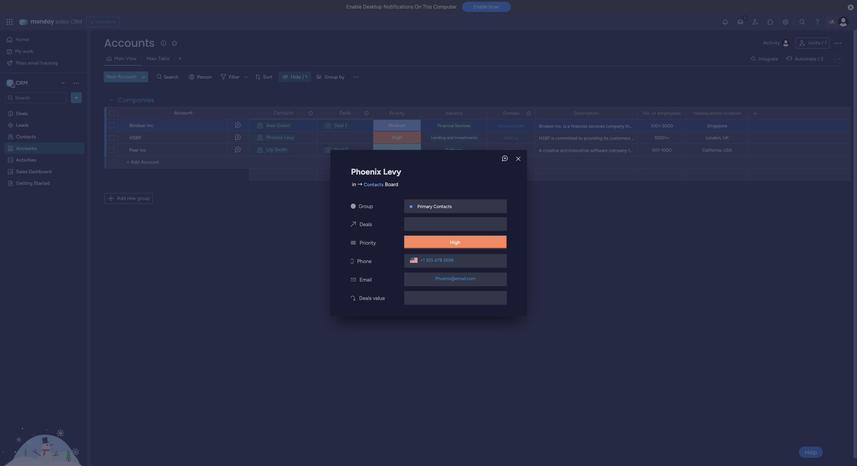 Task type: locate. For each thing, give the bounding box(es) containing it.
1 vertical spatial levy
[[383, 167, 401, 177]]

2 main from the left
[[147, 56, 157, 62]]

0 horizontal spatial main
[[114, 56, 125, 62]]

1 horizontal spatial group
[[359, 203, 373, 209]]

1 horizontal spatial high
[[450, 240, 460, 245]]

1 vertical spatial group
[[359, 203, 373, 209]]

levy inside "dialog"
[[383, 167, 401, 177]]

enable desktop notifications on this computer
[[346, 4, 457, 10]]

svg image for lily smith
[[257, 147, 263, 154]]

2 right automate
[[821, 56, 824, 62]]

1 vertical spatial 1
[[305, 74, 307, 80]]

bindeer up creative
[[539, 124, 554, 129]]

main for main table
[[147, 56, 157, 62]]

variety
[[725, 136, 739, 141]]

started
[[34, 180, 50, 186]]

bindeer for bindeer inc.
[[129, 123, 146, 129]]

1 for hide / 1
[[305, 74, 307, 80]]

getting started
[[16, 180, 50, 186]]

usa
[[723, 148, 732, 153]]

No. of employees field
[[641, 110, 682, 117]]

/ inside button
[[822, 40, 823, 46]]

person button
[[186, 72, 216, 82]]

builds
[[638, 148, 649, 153]]

committed
[[555, 136, 577, 141]]

0 vertical spatial phoenix
[[266, 135, 283, 141]]

phoenix levy inside "dialog"
[[351, 167, 401, 177]]

1 horizontal spatial is
[[563, 124, 566, 129]]

0 horizontal spatial crm
[[16, 80, 28, 86]]

priority right v2 status icon
[[360, 240, 376, 246]]

with left "the"
[[632, 136, 640, 141]]

1 horizontal spatial account
[[174, 110, 193, 116]]

alex green
[[266, 123, 290, 129]]

1 vertical spatial accounts
[[16, 145, 37, 151]]

0 horizontal spatial phoenix levy
[[266, 135, 294, 141]]

v2 search image
[[157, 73, 162, 81]]

enable inside button
[[473, 4, 488, 10]]

1 right 'invite'
[[825, 40, 827, 46]]

0 vertical spatial phoenix levy
[[266, 135, 294, 141]]

svg image left deal 2
[[325, 147, 332, 154]]

1 horizontal spatial services
[[729, 124, 745, 129]]

0 vertical spatial company
[[606, 124, 624, 129]]

services up providing
[[589, 124, 605, 129]]

individuals
[[752, 124, 772, 129]]

notifications image
[[722, 18, 729, 25]]

2 horizontal spatial column information image
[[526, 111, 531, 116]]

0 horizontal spatial enable
[[346, 4, 362, 10]]

main left view
[[114, 56, 125, 62]]

0 vertical spatial levy
[[284, 135, 294, 141]]

1000
[[661, 148, 672, 153]]

add view image
[[179, 56, 181, 61]]

1 horizontal spatial inc.
[[555, 124, 562, 129]]

1 down deals field
[[345, 123, 347, 129]]

levy
[[284, 135, 294, 141], [383, 167, 401, 177]]

column information image for deals
[[364, 110, 369, 116]]

1 vertical spatial with
[[733, 148, 742, 153]]

list box containing deals
[[0, 106, 87, 281]]

Description field
[[573, 110, 601, 117]]

bindeer inc. is a financial services company that provides a wide range of banking and investing services to individuals and businesses.
[[539, 124, 805, 129]]

column information image right deals field
[[364, 110, 369, 116]]

sales dashboard
[[16, 169, 52, 174]]

accounts up view
[[104, 35, 155, 51]]

to down financial
[[578, 136, 583, 141]]

0 horizontal spatial 1
[[305, 74, 307, 80]]

businesses.
[[782, 124, 805, 129]]

tracking
[[40, 60, 58, 66]]

low
[[393, 147, 402, 153]]

svg image left deal 1
[[325, 122, 332, 129]]

phoenix levy
[[266, 135, 294, 141], [351, 167, 401, 177]]

0 vertical spatial high
[[392, 135, 402, 141]]

0 vertical spatial 1
[[825, 40, 827, 46]]

bank,
[[762, 136, 772, 141]]

including
[[773, 136, 791, 141]]

2 horizontal spatial /
[[822, 40, 823, 46]]

v2 sun image
[[351, 203, 356, 209]]

that left builds
[[628, 148, 636, 153]]

phoenix levy up in → contacts board at the left top of the page
[[351, 167, 401, 177]]

2 horizontal spatial a
[[722, 136, 724, 141]]

and right banking
[[701, 124, 709, 129]]

inbox image
[[737, 18, 744, 25]]

Priority field
[[388, 110, 406, 117]]

group right v2 sun icon
[[359, 203, 373, 209]]

1 horizontal spatial of
[[679, 124, 683, 129]]

is up creative
[[551, 136, 554, 141]]

with right the usa
[[733, 148, 742, 153]]

group left by
[[324, 74, 338, 80]]

1 horizontal spatial crm
[[70, 18, 82, 26]]

home
[[16, 37, 29, 42]]

1 horizontal spatial /
[[818, 56, 820, 62]]

crm right sales
[[70, 18, 82, 26]]

column information image
[[308, 110, 313, 116], [364, 110, 369, 116], [526, 111, 531, 116]]

priority up medium
[[389, 110, 405, 116]]

crm inside "workspace selection" element
[[16, 80, 28, 86]]

1 horizontal spatial 1
[[345, 123, 347, 129]]

0 horizontal spatial accounts
[[16, 145, 37, 151]]

1 inside button
[[825, 40, 827, 46]]

1 horizontal spatial priority
[[389, 110, 405, 116]]

2 vertical spatial of
[[740, 136, 744, 141]]

main inside button
[[114, 56, 125, 62]]

best
[[649, 136, 658, 141]]

hsbf for hsbf
[[129, 135, 141, 141]]

inc. for bindeer inc.
[[147, 123, 154, 129]]

contacts right →
[[364, 182, 384, 188]]

group
[[137, 196, 150, 202]]

see plans
[[95, 19, 116, 25]]

inc. for bindeer inc. is a financial services company that provides a wide range of banking and investing services to individuals and businesses.
[[555, 124, 562, 129]]

hsbf up a on the top
[[539, 136, 550, 141]]

alex green element
[[254, 122, 293, 130]]

svg image inside lily smith element
[[257, 147, 263, 154]]

enable left desktop
[[346, 4, 362, 10]]

1 horizontal spatial enable
[[473, 4, 488, 10]]

1 vertical spatial company
[[609, 148, 627, 153]]

svg image for deal 2
[[325, 147, 332, 154]]

phoenix inside "dialog"
[[351, 167, 381, 177]]

1 vertical spatial /
[[818, 56, 820, 62]]

dapulse close image
[[848, 4, 854, 11]]

1 vertical spatial deal
[[334, 147, 344, 153]]

singapore
[[707, 124, 727, 129]]

my
[[15, 48, 22, 54]]

0 horizontal spatial phoenix
[[266, 135, 283, 141]]

bindeer.com link
[[498, 123, 525, 128]]

1 horizontal spatial accounts
[[104, 35, 155, 51]]

column information image right domain field
[[526, 111, 531, 116]]

1 right hide
[[305, 74, 307, 80]]

svg image inside "deal 1" element
[[325, 122, 332, 129]]

/ right hide
[[302, 74, 304, 80]]

478
[[434, 258, 442, 263]]

of
[[652, 110, 656, 116], [679, 124, 683, 129], [740, 136, 744, 141]]

0 horizontal spatial column information image
[[308, 110, 313, 116]]

2 deal from the top
[[334, 147, 344, 153]]

crm right workspace image
[[16, 80, 28, 86]]

enable for enable desktop notifications on this computer
[[346, 4, 362, 10]]

of right the no.
[[652, 110, 656, 116]]

software
[[590, 148, 608, 153]]

filter button
[[218, 72, 250, 82]]

creative
[[543, 148, 559, 153]]

501-
[[652, 148, 661, 153]]

and down the committed
[[560, 148, 567, 153]]

svg image inside deal 2 element
[[325, 147, 332, 154]]

1 horizontal spatial with
[[733, 148, 742, 153]]

Contacts field
[[272, 109, 295, 117]]

0 horizontal spatial account
[[118, 74, 136, 80]]

1 vertical spatial phoenix levy
[[351, 167, 401, 177]]

0 vertical spatial 2
[[821, 56, 824, 62]]

industry
[[445, 110, 463, 116]]

column information image right contacts field
[[308, 110, 313, 116]]

contacts down leads
[[16, 134, 36, 140]]

option
[[0, 107, 87, 109]]

workspace selection element
[[7, 79, 29, 88]]

and right lending on the right of the page
[[447, 135, 454, 140]]

deals inside field
[[339, 110, 351, 116]]

deal 1
[[334, 123, 347, 129]]

main view
[[114, 56, 136, 62]]

mobile,
[[806, 136, 821, 141]]

0 vertical spatial crm
[[70, 18, 82, 26]]

high down medium
[[392, 135, 402, 141]]

0 horizontal spatial bindeer
[[129, 123, 146, 129]]

account
[[118, 74, 136, 80], [174, 110, 193, 116]]

main inside button
[[147, 56, 157, 62]]

a right "offers"
[[722, 136, 724, 141]]

v2 board relation small image
[[351, 221, 356, 228]]

v2 status image
[[351, 240, 356, 246]]

accounts up activities
[[16, 145, 37, 151]]

1 horizontal spatial phoenix levy
[[351, 167, 401, 177]]

2
[[821, 56, 824, 62], [345, 147, 348, 153]]

bindeer up "pear inc"
[[129, 123, 146, 129]]

group by button
[[314, 72, 349, 82]]

of inside no. of employees field
[[652, 110, 656, 116]]

deals right v2 lookup arrow icon
[[359, 295, 372, 302]]

my work
[[15, 48, 33, 54]]

main left table
[[147, 56, 157, 62]]

alex
[[266, 123, 275, 129]]

1 horizontal spatial phoenix
[[351, 167, 381, 177]]

levy up board
[[383, 167, 401, 177]]

0 horizontal spatial hsbf
[[129, 135, 141, 141]]

that left provides
[[625, 124, 634, 129]]

0 horizontal spatial priority
[[360, 240, 376, 246]]

inc. down companies field
[[147, 123, 154, 129]]

by
[[339, 74, 344, 80]]

high up 5698
[[450, 240, 460, 245]]

0 vertical spatial deal
[[334, 123, 344, 129]]

now!
[[489, 4, 499, 10]]

to
[[746, 124, 750, 129], [578, 136, 583, 141], [756, 136, 760, 141], [669, 148, 674, 153]]

deal down "deal 1" element
[[334, 147, 344, 153]]

2 vertical spatial 1
[[345, 123, 347, 129]]

company down the customers
[[609, 148, 627, 153]]

/ for hide
[[302, 74, 304, 80]]

other.
[[754, 148, 765, 153]]

svg image
[[325, 122, 332, 129], [257, 134, 263, 141], [257, 147, 263, 154], [325, 147, 332, 154]]

0 vertical spatial account
[[118, 74, 136, 80]]

1 deal from the top
[[334, 123, 344, 129]]

deal for deal 1
[[334, 123, 344, 129]]

5698
[[443, 258, 454, 263]]

phoenix levy down alex green
[[266, 135, 294, 141]]

2 horizontal spatial of
[[740, 136, 744, 141]]

a left wide
[[653, 124, 655, 129]]

hsbf is committed to providing its customers with the best possible experience, and offers a variety of ways to bank, including online, mobile, and in-branch.
[[539, 136, 850, 141]]

group inside phoenix levy "dialog"
[[359, 203, 373, 209]]

domain
[[503, 110, 520, 116]]

svg image inside the phoenix levy element
[[257, 134, 263, 141]]

0 horizontal spatial inc.
[[147, 123, 154, 129]]

svg image down svg image
[[257, 134, 263, 141]]

/ right automate
[[818, 56, 820, 62]]

/ right 'invite'
[[822, 40, 823, 46]]

group inside popup button
[[324, 74, 338, 80]]

0 vertical spatial /
[[822, 40, 823, 46]]

primary
[[417, 204, 432, 209]]

and
[[701, 124, 709, 129], [774, 124, 781, 129], [447, 135, 454, 140], [700, 136, 708, 141], [822, 136, 829, 141], [560, 148, 567, 153]]

its
[[604, 136, 608, 141]]

Companies field
[[116, 96, 156, 105]]

christina overa image
[[838, 16, 849, 27]]

1 horizontal spatial levy
[[383, 167, 401, 177]]

levy down green
[[284, 135, 294, 141]]

high
[[392, 135, 402, 141], [450, 240, 460, 245]]

0 horizontal spatial group
[[324, 74, 338, 80]]

enable left now!
[[473, 4, 488, 10]]

deal for deal 2
[[334, 147, 344, 153]]

svg image left lily
[[257, 147, 263, 154]]

0 horizontal spatial 2
[[345, 147, 348, 153]]

1001-
[[651, 124, 662, 129]]

accounts
[[104, 35, 155, 51], [16, 145, 37, 151]]

crm
[[70, 18, 82, 26], [16, 80, 28, 86]]

0 vertical spatial of
[[652, 110, 656, 116]]

contacts up green
[[273, 110, 293, 116]]

bindeer.com
[[499, 123, 524, 128]]

1 vertical spatial high
[[450, 240, 460, 245]]

1 image
[[742, 14, 748, 22]]

list box
[[0, 106, 87, 281]]

pear inc
[[129, 147, 146, 153]]

person
[[197, 74, 212, 80]]

contacts inside field
[[273, 110, 293, 116]]

a left financial
[[567, 124, 570, 129]]

1 main from the left
[[114, 56, 125, 62]]

hsbf.co link
[[503, 135, 520, 140]]

is up the committed
[[563, 124, 566, 129]]

0 horizontal spatial of
[[652, 110, 656, 116]]

services up "variety"
[[729, 124, 745, 129]]

Industry field
[[444, 110, 465, 117]]

home button
[[4, 34, 74, 45]]

of left ways
[[740, 136, 744, 141]]

contacts inside in → contacts board
[[364, 182, 384, 188]]

enable for enable now!
[[473, 4, 488, 10]]

0 vertical spatial priority
[[389, 110, 405, 116]]

1 vertical spatial priority
[[360, 240, 376, 246]]

to up ways
[[746, 124, 750, 129]]

0 horizontal spatial high
[[392, 135, 402, 141]]

emails settings image
[[782, 18, 789, 25]]

and left in-
[[822, 136, 829, 141]]

1 horizontal spatial main
[[147, 56, 157, 62]]

1 horizontal spatial hsbf
[[539, 136, 550, 141]]

0 vertical spatial with
[[632, 136, 640, 141]]

1 horizontal spatial column information image
[[364, 110, 369, 116]]

deals up deal 1
[[339, 110, 351, 116]]

filter
[[229, 74, 240, 80]]

column information image for domain
[[526, 111, 531, 116]]

0 vertical spatial group
[[324, 74, 338, 80]]

Accounts field
[[102, 35, 156, 51]]

inc
[[140, 147, 146, 153]]

sales
[[55, 18, 69, 26]]

2 horizontal spatial 1
[[825, 40, 827, 46]]

1 horizontal spatial bindeer
[[539, 124, 554, 129]]

priority inside phoenix levy "dialog"
[[360, 240, 376, 246]]

2 vertical spatial /
[[302, 74, 304, 80]]

0 horizontal spatial is
[[551, 136, 554, 141]]

1 vertical spatial phoenix
[[351, 167, 381, 177]]

plans
[[105, 19, 116, 25]]

services
[[589, 124, 605, 129], [729, 124, 745, 129]]

show board description image
[[159, 40, 168, 47]]

0 horizontal spatial services
[[589, 124, 605, 129]]

phoenix down alex green element
[[266, 135, 283, 141]]

my work button
[[4, 46, 74, 57]]

desktop
[[363, 4, 382, 10]]

lottie animation element
[[0, 398, 87, 467]]

0 horizontal spatial with
[[632, 136, 640, 141]]

email
[[360, 277, 372, 283]]

1 horizontal spatial 2
[[821, 56, 824, 62]]

0 horizontal spatial /
[[302, 74, 304, 80]]

hsbf up pear
[[129, 135, 141, 141]]

invite
[[808, 40, 820, 46]]

table
[[158, 56, 169, 62]]

main
[[114, 56, 125, 62], [147, 56, 157, 62]]

high inside phoenix levy "dialog"
[[450, 240, 460, 245]]

automate / 2
[[795, 56, 824, 62]]

invite members image
[[752, 18, 759, 25]]

main for main view
[[114, 56, 125, 62]]

/ for invite
[[822, 40, 823, 46]]

phoenix up →
[[351, 167, 381, 177]]

inc. up the committed
[[555, 124, 562, 129]]

2 down deal 1
[[345, 147, 348, 153]]

is
[[563, 124, 566, 129], [551, 136, 554, 141]]

of right range at the top of the page
[[679, 124, 683, 129]]

deal down deals field
[[334, 123, 344, 129]]

company up the customers
[[606, 124, 624, 129]]

1 vertical spatial crm
[[16, 80, 28, 86]]



Task type: vqa. For each thing, say whether or not it's contained in the screenshot.
more dots icon associated with This month activity progress
no



Task type: describe. For each thing, give the bounding box(es) containing it.
in → contacts board
[[352, 182, 398, 188]]

integrate
[[759, 56, 778, 62]]

companies
[[118, 96, 154, 104]]

phoenix levy dialog
[[330, 150, 527, 317]]

1 for invite / 1
[[825, 40, 827, 46]]

wide
[[656, 124, 666, 129]]

0 vertical spatial that
[[625, 124, 634, 129]]

view
[[126, 56, 136, 62]]

Search in workspace field
[[14, 94, 57, 102]]

group by
[[324, 74, 344, 80]]

help
[[675, 148, 683, 153]]

hide / 1
[[291, 74, 307, 80]]

experience,
[[676, 136, 699, 141]]

hide
[[291, 74, 301, 80]]

innovative
[[569, 148, 589, 153]]

add to favorites image
[[171, 40, 178, 46]]

close image
[[516, 156, 520, 162]]

deal 2 element
[[322, 146, 351, 154]]

work
[[23, 48, 33, 54]]

search everything image
[[799, 18, 806, 25]]

see plans button
[[86, 17, 119, 27]]

contacts inside list box
[[16, 134, 36, 140]]

to right ways
[[756, 136, 760, 141]]

offers
[[709, 136, 721, 141]]

account inside button
[[118, 74, 136, 80]]

connect
[[699, 148, 716, 153]]

lending and investments
[[431, 135, 477, 140]]

email
[[28, 60, 39, 66]]

value
[[373, 295, 385, 302]]

svg image
[[257, 122, 263, 129]]

501-1000
[[652, 148, 672, 153]]

see
[[95, 19, 104, 25]]

this
[[423, 4, 432, 10]]

1 horizontal spatial a
[[653, 124, 655, 129]]

new
[[127, 196, 136, 202]]

ways
[[745, 136, 755, 141]]

help
[[805, 449, 817, 456]]

0 vertical spatial is
[[563, 124, 566, 129]]

Domain field
[[501, 110, 521, 117]]

new
[[106, 74, 116, 80]]

5000
[[662, 124, 673, 129]]

group for group by
[[324, 74, 338, 80]]

in
[[352, 182, 356, 188]]

apps image
[[767, 18, 774, 25]]

deal 2
[[334, 147, 348, 153]]

lily
[[266, 147, 273, 153]]

a creative and innovative software company that builds solutions to help people connect virtually with each other.
[[539, 148, 765, 153]]

a
[[539, 148, 542, 153]]

angle down image
[[142, 74, 145, 80]]

column information image for contacts
[[308, 110, 313, 116]]

customers
[[609, 136, 630, 141]]

deals up leads
[[16, 111, 28, 116]]

and left "offers"
[[700, 136, 708, 141]]

0 vertical spatial accounts
[[104, 35, 155, 51]]

enable now!
[[473, 4, 499, 10]]

lottie animation image
[[0, 398, 87, 467]]

investing
[[710, 124, 728, 129]]

solutions
[[650, 148, 668, 153]]

help image
[[814, 18, 821, 25]]

add
[[117, 196, 126, 202]]

smith
[[275, 147, 287, 153]]

sort button
[[252, 72, 276, 82]]

v2 email column image
[[351, 277, 356, 283]]

1 services from the left
[[589, 124, 605, 129]]

financial services
[[438, 124, 471, 128]]

+1
[[420, 258, 425, 263]]

green
[[277, 123, 290, 129]]

pear.inc link
[[502, 148, 521, 153]]

branch.
[[836, 136, 850, 141]]

10001+
[[654, 135, 669, 141]]

1001-5000
[[651, 124, 673, 129]]

to left the help
[[669, 148, 674, 153]]

activities
[[16, 157, 36, 163]]

description
[[574, 110, 599, 116]]

board
[[385, 182, 398, 188]]

deal 1 element
[[322, 122, 350, 130]]

accounts inside list box
[[16, 145, 37, 151]]

Headquarters location field
[[692, 110, 743, 117]]

add new group button
[[104, 193, 153, 204]]

1 vertical spatial of
[[679, 124, 683, 129]]

325
[[426, 258, 433, 263]]

each
[[743, 148, 753, 153]]

london, uk
[[706, 135, 729, 141]]

activity
[[763, 40, 780, 46]]

people
[[684, 148, 698, 153]]

california,
[[702, 148, 722, 153]]

Search field
[[162, 72, 182, 82]]

dashboard
[[29, 169, 52, 174]]

group for group
[[359, 203, 373, 209]]

select product image
[[6, 18, 13, 25]]

contacts right primary
[[433, 204, 452, 209]]

svg image for phoenix levy
[[257, 134, 263, 141]]

0 horizontal spatial a
[[567, 124, 570, 129]]

on
[[415, 4, 421, 10]]

deals right v2 board relation small image
[[360, 221, 372, 228]]

california, usa
[[702, 148, 732, 153]]

mass email tracking button
[[4, 58, 74, 69]]

computer
[[433, 4, 457, 10]]

financial
[[571, 124, 587, 129]]

leads
[[16, 122, 29, 128]]

sort
[[263, 74, 272, 80]]

phoenix@email.com link
[[434, 276, 477, 281]]

invite / 1 button
[[796, 38, 830, 49]]

no.
[[643, 110, 651, 116]]

dapulse integrations image
[[751, 56, 756, 61]]

software
[[446, 148, 463, 153]]

workspace image
[[7, 79, 13, 87]]

arrow down image
[[242, 73, 250, 81]]

/ for automate
[[818, 56, 820, 62]]

lily smith
[[266, 147, 287, 153]]

svg image for deal 1
[[325, 122, 332, 129]]

automate
[[795, 56, 816, 62]]

priority inside field
[[389, 110, 405, 116]]

phoenix levy element
[[254, 134, 297, 142]]

and up including
[[774, 124, 781, 129]]

location
[[724, 110, 741, 116]]

medium
[[388, 123, 406, 129]]

Deals field
[[338, 109, 353, 117]]

activity button
[[761, 38, 793, 49]]

getting
[[16, 180, 33, 186]]

v2 phone column image
[[351, 258, 353, 265]]

new account
[[106, 74, 136, 80]]

2 services from the left
[[729, 124, 745, 129]]

new account button
[[104, 72, 139, 82]]

employees
[[657, 110, 681, 116]]

possible
[[659, 136, 675, 141]]

1 vertical spatial account
[[174, 110, 193, 116]]

v2 lookup arrow image
[[351, 295, 355, 302]]

1 vertical spatial is
[[551, 136, 554, 141]]

0 horizontal spatial levy
[[284, 135, 294, 141]]

hsbf for hsbf is committed to providing its customers with the best possible experience, and offers a variety of ways to bank, including online, mobile, and in-branch.
[[539, 136, 550, 141]]

1 vertical spatial 2
[[345, 147, 348, 153]]

1 vertical spatial that
[[628, 148, 636, 153]]

public board image
[[7, 180, 14, 186]]

public dashboard image
[[7, 168, 14, 175]]

online,
[[792, 136, 805, 141]]

no. of employees
[[643, 110, 681, 116]]

financial
[[438, 124, 454, 128]]

autopilot image
[[786, 54, 792, 63]]

provides
[[635, 124, 652, 129]]

collapse board header image
[[836, 56, 842, 62]]

main table
[[147, 56, 169, 62]]

pear
[[129, 147, 139, 153]]

phone
[[357, 258, 372, 265]]

bindeer for bindeer inc. is a financial services company that provides a wide range of banking and investing services to individuals and businesses.
[[539, 124, 554, 129]]

lily smith element
[[254, 146, 290, 154]]



